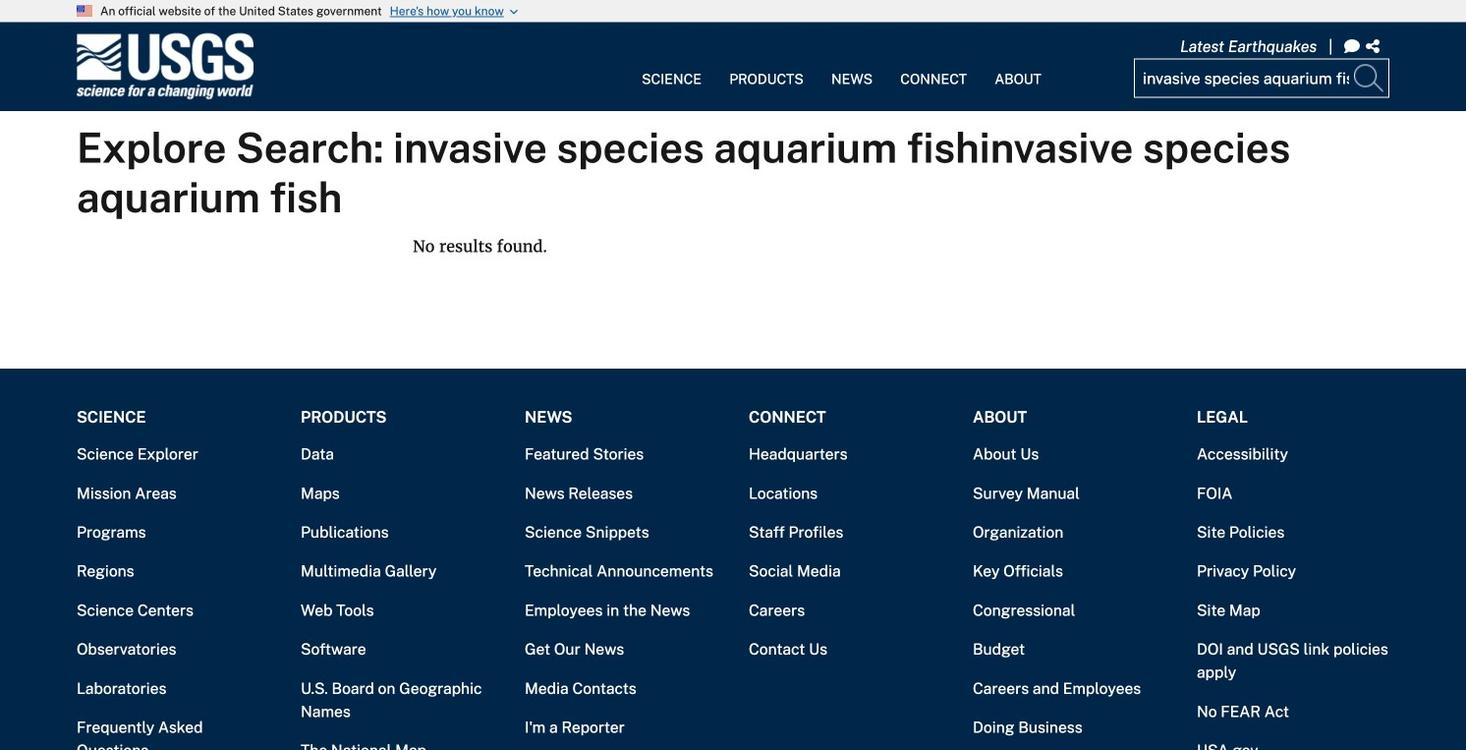 Task type: describe. For each thing, give the bounding box(es) containing it.
3 menu item from the left
[[818, 33, 887, 100]]

live webchat image
[[1345, 39, 1361, 54]]

1 menu item from the left
[[628, 33, 716, 100]]

home image
[[77, 33, 254, 100]]

Input text field
[[1135, 59, 1390, 98]]

Search submit
[[1351, 59, 1390, 98]]

u.s. flag image
[[77, 6, 92, 16]]

4 menu item from the left
[[887, 33, 981, 100]]

5 menu item from the left
[[981, 33, 1056, 100]]



Task type: locate. For each thing, give the bounding box(es) containing it.
share social media image
[[1367, 39, 1384, 54]]

2 menu item from the left
[[716, 33, 818, 100]]

menu item
[[628, 33, 716, 100], [716, 33, 818, 100], [818, 33, 887, 100], [887, 33, 981, 100], [981, 33, 1056, 100]]

menu
[[628, 33, 1056, 100]]

footer
[[0, 329, 1467, 750]]



